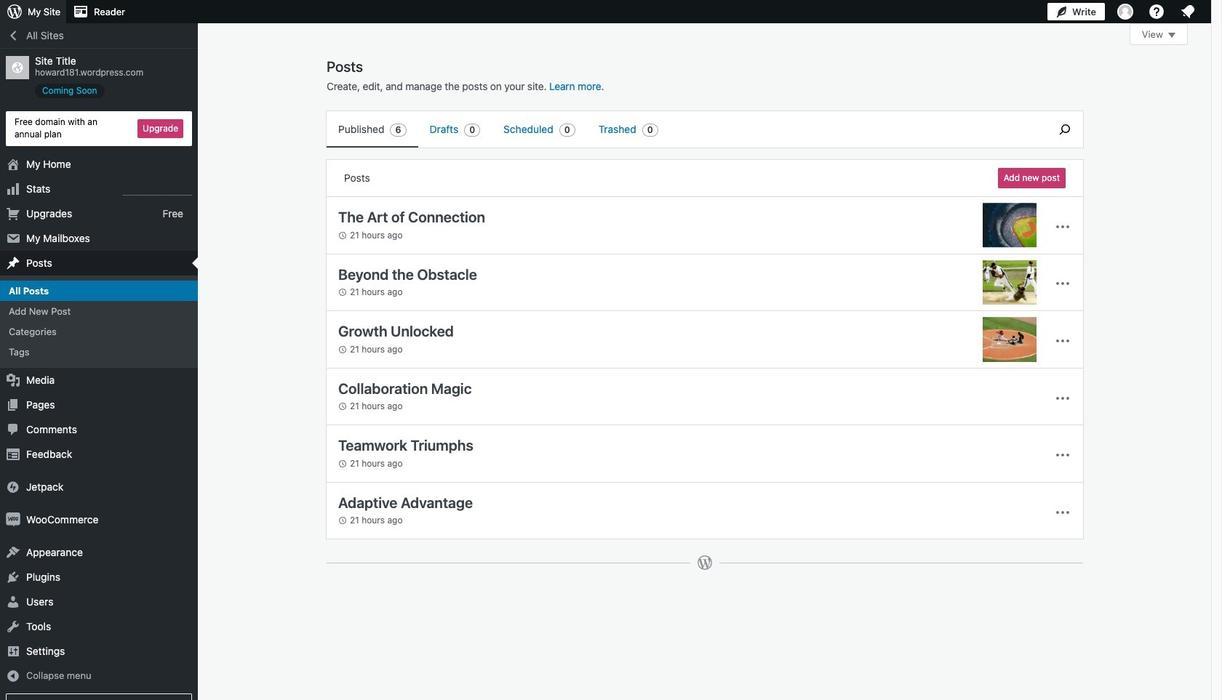 Task type: describe. For each thing, give the bounding box(es) containing it.
4 toggle menu image from the top
[[1055, 504, 1072, 522]]

open search image
[[1047, 121, 1084, 138]]

closed image
[[1169, 33, 1176, 38]]

manage your notifications image
[[1180, 3, 1197, 20]]

1 toggle menu image from the top
[[1055, 218, 1072, 236]]

2 toggle menu image from the top
[[1055, 447, 1072, 464]]

2 img image from the top
[[6, 513, 20, 528]]

my profile image
[[1118, 4, 1134, 20]]

highest hourly views 0 image
[[123, 186, 192, 195]]



Task type: locate. For each thing, give the bounding box(es) containing it.
img image
[[6, 481, 20, 495], [6, 513, 20, 528]]

menu
[[327, 111, 1040, 148]]

0 vertical spatial toggle menu image
[[1055, 333, 1072, 350]]

2 toggle menu image from the top
[[1055, 275, 1072, 293]]

toggle menu image
[[1055, 333, 1072, 350], [1055, 447, 1072, 464]]

3 toggle menu image from the top
[[1055, 390, 1072, 407]]

0 vertical spatial img image
[[6, 481, 20, 495]]

main content
[[326, 23, 1188, 586]]

1 vertical spatial toggle menu image
[[1055, 447, 1072, 464]]

1 toggle menu image from the top
[[1055, 333, 1072, 350]]

None search field
[[1047, 111, 1084, 148]]

1 img image from the top
[[6, 481, 20, 495]]

1 vertical spatial img image
[[6, 513, 20, 528]]

help image
[[1148, 3, 1166, 20]]

toggle menu image
[[1055, 218, 1072, 236], [1055, 275, 1072, 293], [1055, 390, 1072, 407], [1055, 504, 1072, 522]]



Task type: vqa. For each thing, say whether or not it's contained in the screenshot.
2nd 'img' from the bottom
yes



